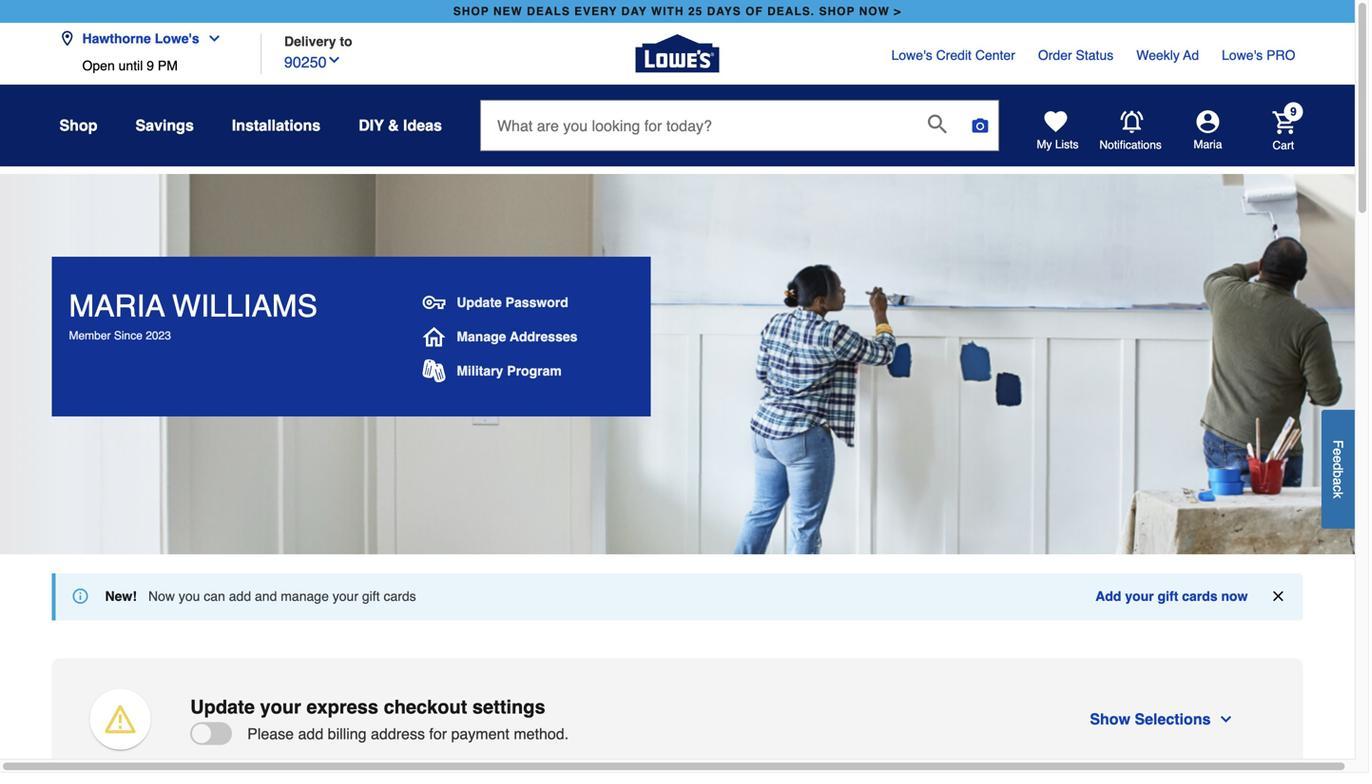 Task type: locate. For each thing, give the bounding box(es) containing it.
member
[[69, 329, 111, 342]]

add left billing
[[298, 725, 324, 743]]

express
[[307, 696, 379, 718]]

gift right manage
[[362, 589, 380, 604]]

0 horizontal spatial lowe's
[[155, 31, 199, 46]]

maria inside maria williams member since 2023
[[69, 289, 165, 324]]

0 vertical spatial chevron down image
[[199, 31, 222, 46]]

maria
[[1194, 138, 1223, 151], [69, 289, 165, 324]]

maria inside button
[[1194, 138, 1223, 151]]

new!
[[105, 589, 137, 604]]

days
[[707, 5, 742, 18]]

2 e from the top
[[1331, 456, 1346, 463]]

1 horizontal spatial gift
[[1158, 589, 1179, 604]]

2 horizontal spatial your
[[1126, 589, 1154, 604]]

1 vertical spatial maria
[[69, 289, 165, 324]]

9 up cart
[[1291, 105, 1297, 118]]

savings button
[[136, 108, 194, 143]]

f
[[1331, 440, 1346, 448]]

2 horizontal spatial lowe's
[[1222, 48, 1263, 63]]

dogtags image
[[423, 360, 445, 382]]

open
[[82, 58, 115, 73]]

90250 button
[[284, 49, 342, 74]]

0 horizontal spatial gift
[[362, 589, 380, 604]]

9 left pm
[[147, 58, 154, 73]]

maria for maria
[[1194, 138, 1223, 151]]

pro
[[1267, 48, 1296, 63]]

0 horizontal spatial 9
[[147, 58, 154, 73]]

your right manage
[[333, 589, 359, 604]]

shop button
[[59, 108, 97, 143]]

addresses
[[510, 329, 578, 344]]

1 horizontal spatial your
[[333, 589, 359, 604]]

None search field
[[480, 100, 1000, 169]]

center
[[976, 48, 1016, 63]]

update up manage
[[457, 295, 502, 310]]

f e e d b a c k
[[1331, 440, 1346, 498]]

0 vertical spatial update
[[457, 295, 502, 310]]

military program link
[[415, 352, 570, 390]]

camera image
[[971, 116, 990, 135]]

2 horizontal spatial chevron down image
[[1219, 712, 1234, 727]]

chevron down image
[[199, 31, 222, 46], [327, 52, 342, 68], [1219, 712, 1234, 727]]

1 vertical spatial add
[[298, 725, 324, 743]]

1 horizontal spatial maria
[[1194, 138, 1223, 151]]

your up please
[[260, 696, 301, 718]]

manage
[[457, 329, 506, 344]]

manage addresses
[[457, 329, 578, 344]]

0 horizontal spatial shop
[[453, 5, 489, 18]]

2 gift from the left
[[1158, 589, 1179, 604]]

deals.
[[768, 5, 815, 18]]

payment
[[451, 725, 510, 743]]

lowe's left credit
[[892, 48, 933, 63]]

lowe's for lowe's pro
[[1222, 48, 1263, 63]]

0 vertical spatial maria
[[1194, 138, 1223, 151]]

1 horizontal spatial cards
[[1182, 589, 1218, 604]]

hawthorne lowe's button
[[59, 19, 230, 58]]

settings
[[473, 696, 546, 718]]

diy & ideas
[[359, 117, 442, 134]]

0 horizontal spatial your
[[260, 696, 301, 718]]

can
[[204, 589, 225, 604]]

shop
[[453, 5, 489, 18], [819, 5, 855, 18]]

order status link
[[1038, 46, 1114, 65]]

Search Query text field
[[481, 101, 913, 150]]

2 vertical spatial chevron down image
[[1219, 712, 1234, 727]]

delivery
[[284, 34, 336, 49]]

0 horizontal spatial update
[[190, 696, 255, 718]]

1 vertical spatial update
[[190, 696, 255, 718]]

add your gift cards now
[[1096, 589, 1248, 604]]

my lists link
[[1037, 110, 1079, 152]]

chevron down image inside show selections button
[[1219, 712, 1234, 727]]

1 horizontal spatial update
[[457, 295, 502, 310]]

shop left now
[[819, 5, 855, 18]]

lowe's home improvement lists image
[[1045, 110, 1068, 133]]

please add billing address for payment method.
[[247, 725, 569, 743]]

billing
[[328, 725, 367, 743]]

gift right add at the right bottom
[[1158, 589, 1179, 604]]

cards
[[384, 589, 416, 604], [1182, 589, 1218, 604]]

0 horizontal spatial maria
[[69, 289, 165, 324]]

location image
[[59, 31, 75, 46]]

0 horizontal spatial cards
[[384, 589, 416, 604]]

cards right manage
[[384, 589, 416, 604]]

now
[[1222, 589, 1248, 604]]

open until 9 pm
[[82, 58, 178, 73]]

25
[[689, 5, 703, 18]]

maria up since
[[69, 289, 165, 324]]

my
[[1037, 138, 1052, 151]]

update up please
[[190, 696, 255, 718]]

add
[[1096, 589, 1122, 604]]

chevron down image inside 90250 button
[[327, 52, 342, 68]]

b
[[1331, 470, 1346, 478]]

savings
[[136, 117, 194, 134]]

maria left cart
[[1194, 138, 1223, 151]]

your
[[333, 589, 359, 604], [1126, 589, 1154, 604], [260, 696, 301, 718]]

of
[[746, 5, 764, 18]]

checkout
[[384, 696, 467, 718]]

day
[[622, 5, 647, 18]]

add right the can on the left bottom
[[229, 589, 251, 604]]

c
[[1331, 485, 1346, 492]]

1 vertical spatial chevron down image
[[327, 52, 342, 68]]

1 horizontal spatial chevron down image
[[327, 52, 342, 68]]

selections
[[1135, 710, 1211, 728]]

your for add your gift cards now
[[1126, 589, 1154, 604]]

lowe's credit center
[[892, 48, 1016, 63]]

key image
[[423, 291, 445, 314]]

williams
[[172, 289, 318, 324]]

1 horizontal spatial lowe's
[[892, 48, 933, 63]]

military program
[[457, 363, 562, 379]]

1 vertical spatial 9
[[1291, 105, 1297, 118]]

shop left 'new'
[[453, 5, 489, 18]]

shop new deals every day with 25 days of deals. shop now >
[[453, 5, 902, 18]]

ideas
[[403, 117, 442, 134]]

add
[[229, 589, 251, 604], [298, 725, 324, 743]]

with
[[651, 5, 684, 18]]

0 horizontal spatial chevron down image
[[199, 31, 222, 46]]

lowe's inside 'link'
[[892, 48, 933, 63]]

cards left now
[[1182, 589, 1218, 604]]

and
[[255, 589, 277, 604]]

1 horizontal spatial shop
[[819, 5, 855, 18]]

2023
[[146, 329, 171, 342]]

gift
[[362, 589, 380, 604], [1158, 589, 1179, 604]]

your right add at the right bottom
[[1126, 589, 1154, 604]]

lowe's
[[155, 31, 199, 46], [892, 48, 933, 63], [1222, 48, 1263, 63]]

lowe's up pm
[[155, 31, 199, 46]]

0 horizontal spatial add
[[229, 589, 251, 604]]

e up the d
[[1331, 448, 1346, 456]]

notifications
[[1100, 138, 1162, 151]]

e up b
[[1331, 456, 1346, 463]]

2 shop from the left
[[819, 5, 855, 18]]

shop new deals every day with 25 days of deals. shop now > link
[[450, 0, 906, 23]]

lowe's left pro
[[1222, 48, 1263, 63]]

1 cards from the left
[[384, 589, 416, 604]]

order
[[1038, 48, 1073, 63]]



Task type: describe. For each thing, give the bounding box(es) containing it.
now
[[148, 589, 175, 604]]

90250
[[284, 53, 327, 71]]

weekly ad link
[[1137, 46, 1199, 65]]

weekly ad
[[1137, 48, 1199, 63]]

k
[[1331, 492, 1346, 498]]

1 horizontal spatial 9
[[1291, 105, 1297, 118]]

military
[[457, 363, 503, 379]]

lowe's home improvement notification center image
[[1121, 111, 1144, 133]]

now
[[859, 5, 890, 18]]

hawthorne lowe's
[[82, 31, 199, 46]]

address
[[371, 725, 425, 743]]

2 cards from the left
[[1182, 589, 1218, 604]]

update for update your express checkout settings
[[190, 696, 255, 718]]

delivery to
[[284, 34, 352, 49]]

show selections
[[1090, 710, 1211, 728]]

lists
[[1056, 138, 1079, 151]]

lowe's inside button
[[155, 31, 199, 46]]

lowe's home improvement logo image
[[636, 12, 720, 96]]

maria for maria williams member since 2023
[[69, 289, 165, 324]]

weekly
[[1137, 48, 1180, 63]]

you
[[179, 589, 200, 604]]

lowe's home improvement cart image
[[1273, 111, 1296, 134]]

search image
[[928, 114, 947, 133]]

update password
[[457, 295, 569, 310]]

0 vertical spatial add
[[229, 589, 251, 604]]

now you can add and manage your gift cards
[[148, 589, 416, 604]]

manage addresses link
[[415, 318, 585, 356]]

hawthorne
[[82, 31, 151, 46]]

diy & ideas button
[[359, 108, 442, 143]]

show selections button
[[1059, 694, 1265, 745]]

password
[[506, 295, 569, 310]]

a
[[1331, 478, 1346, 485]]

add your gift cards now link
[[1096, 587, 1248, 606]]

diy
[[359, 117, 384, 134]]

>
[[894, 5, 902, 18]]

order status
[[1038, 48, 1114, 63]]

my lists
[[1037, 138, 1079, 151]]

&
[[388, 117, 399, 134]]

for
[[429, 725, 447, 743]]

f e e d b a c k button
[[1322, 410, 1355, 529]]

credit
[[936, 48, 972, 63]]

manage
[[281, 589, 329, 604]]

your for update your express checkout settings
[[260, 696, 301, 718]]

home image
[[423, 325, 445, 348]]

please
[[247, 725, 294, 743]]

cart
[[1273, 139, 1295, 152]]

1 gift from the left
[[362, 589, 380, 604]]

lowe's pro
[[1222, 48, 1296, 63]]

program
[[507, 363, 562, 379]]

0 vertical spatial 9
[[147, 58, 154, 73]]

lowe's credit center link
[[892, 46, 1016, 65]]

maria williams member since 2023
[[69, 289, 318, 342]]

ad
[[1184, 48, 1199, 63]]

lowe's pro link
[[1222, 46, 1296, 65]]

update your express checkout settings
[[190, 696, 546, 718]]

new
[[493, 5, 523, 18]]

deals
[[527, 5, 571, 18]]

1 shop from the left
[[453, 5, 489, 18]]

shop
[[59, 117, 97, 134]]

maria button
[[1163, 110, 1254, 152]]

every
[[575, 5, 618, 18]]

installations button
[[232, 108, 321, 143]]

update password link
[[415, 283, 576, 321]]

until
[[119, 58, 143, 73]]

status
[[1076, 48, 1114, 63]]

d
[[1331, 463, 1346, 470]]

chevron down image inside hawthorne lowe's button
[[199, 31, 222, 46]]

info image
[[73, 589, 88, 604]]

installations
[[232, 117, 321, 134]]

pm
[[158, 58, 178, 73]]

lowe's for lowe's credit center
[[892, 48, 933, 63]]

since
[[114, 329, 143, 342]]

to
[[340, 34, 352, 49]]

show
[[1090, 710, 1131, 728]]

method.
[[514, 725, 569, 743]]

1 horizontal spatial add
[[298, 725, 324, 743]]

update for update password
[[457, 295, 502, 310]]

1 e from the top
[[1331, 448, 1346, 456]]



Task type: vqa. For each thing, say whether or not it's contained in the screenshot.
Show Selections
yes



